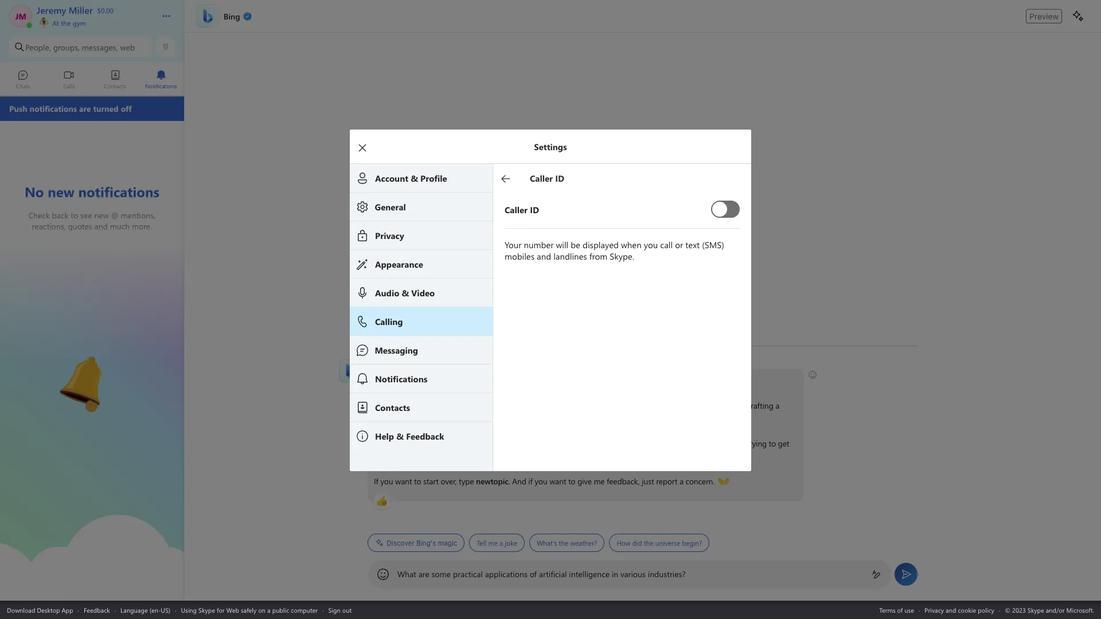 Task type: describe. For each thing, give the bounding box(es) containing it.
us)
[[161, 606, 170, 615]]

.
[[508, 476, 510, 487]]

0 horizontal spatial how
[[432, 375, 448, 386]]

out
[[342, 606, 352, 615]]

don't
[[645, 438, 663, 449]]

terms of use link
[[879, 606, 914, 615]]

language
[[121, 606, 148, 615]]

you inside ask me any type of question, like finding vegan restaurants in cambridge, itinerary for your trip to europe or drafting a story for curious kids. in groups, remember to mention me with @bing. i'm an ai preview, so i'm still learning. sometimes i might say something weird. don't get mad at me, i'm just trying to get better! if you want to start over, type
[[380, 476, 393, 487]]

some
[[432, 569, 451, 580]]

help
[[469, 375, 483, 386]]

at the gym
[[50, 18, 86, 28]]

2 want from the left
[[550, 476, 566, 487]]

bing
[[412, 375, 428, 386]]

using skype for web safely on a public computer
[[181, 606, 318, 615]]

weird.
[[622, 438, 643, 449]]

an
[[387, 438, 395, 449]]

with
[[576, 413, 591, 424]]

drafting
[[746, 400, 773, 411]]

like
[[475, 400, 487, 411]]

mention
[[533, 413, 561, 424]]

bing,
[[368, 359, 383, 368]]

newtopic . and if you want to give me feedback, just report a concern.
[[476, 476, 717, 487]]

what's the weather? button
[[529, 534, 605, 552]]

terms
[[879, 606, 896, 615]]

2 i'm from the left
[[446, 438, 457, 449]]

bell
[[58, 352, 72, 364]]

concern.
[[686, 476, 715, 487]]

the for what's
[[559, 539, 568, 548]]

2 horizontal spatial you
[[535, 476, 547, 487]]

so
[[436, 438, 444, 449]]

feedback link
[[84, 606, 110, 615]]

sometimes
[[504, 438, 542, 449]]

language (en-us)
[[121, 606, 170, 615]]

using
[[181, 606, 197, 615]]

cookie
[[958, 606, 976, 615]]

story
[[374, 413, 391, 424]]

(openhands)
[[718, 475, 761, 486]]

and
[[946, 606, 956, 615]]

download desktop app link
[[7, 606, 73, 615]]

industries?
[[648, 569, 686, 580]]

public
[[272, 606, 289, 615]]

me left with
[[563, 413, 574, 424]]

how inside button
[[617, 539, 631, 548]]

and
[[512, 476, 526, 487]]

2 horizontal spatial for
[[658, 400, 668, 411]]

trying
[[746, 438, 767, 449]]

remember
[[486, 413, 521, 424]]

policy
[[978, 606, 994, 615]]

just inside ask me any type of question, like finding vegan restaurants in cambridge, itinerary for your trip to europe or drafting a story for curious kids. in groups, remember to mention me with @bing. i'm an ai preview, so i'm still learning. sometimes i might say something weird. don't get mad at me, i'm just trying to get better! if you want to start over, type
[[732, 438, 744, 449]]

cambridge,
[[586, 400, 626, 411]]

the for at
[[61, 18, 71, 28]]

intelligence
[[569, 569, 610, 580]]

gym
[[73, 18, 86, 28]]

to right trying
[[769, 438, 776, 449]]

feedback,
[[607, 476, 640, 487]]

web
[[226, 606, 239, 615]]

to down vegan
[[523, 413, 530, 424]]

of inside ask me any type of question, like finding vegan restaurants in cambridge, itinerary for your trip to europe or drafting a story for curious kids. in groups, remember to mention me with @bing. i'm an ai preview, so i'm still learning. sometimes i might say something weird. don't get mad at me, i'm just trying to get better! if you want to start over, type
[[433, 400, 439, 411]]

is
[[405, 375, 410, 386]]

to right trip
[[701, 400, 708, 411]]

tell
[[477, 539, 486, 548]]

me right give
[[594, 476, 605, 487]]

Type a message text field
[[397, 569, 863, 580]]

1 get from the left
[[665, 438, 677, 449]]

various
[[621, 569, 646, 580]]

groups, inside people, groups, messages, web button
[[53, 42, 80, 52]]

a inside ask me any type of question, like finding vegan restaurants in cambridge, itinerary for your trip to europe or drafting a story for curious kids. in groups, remember to mention me with @bing. i'm an ai preview, so i'm still learning. sometimes i might say something weird. don't get mad at me, i'm just trying to get better! if you want to start over, type
[[775, 400, 779, 411]]

me inside button
[[488, 539, 498, 548]]

me,
[[705, 438, 718, 449]]

how did the universe begin? button
[[609, 534, 710, 552]]

download
[[7, 606, 35, 615]]

trip
[[687, 400, 699, 411]]

weather?
[[570, 539, 597, 548]]

2 vertical spatial for
[[217, 606, 225, 615]]

on
[[258, 606, 266, 615]]

2 horizontal spatial of
[[897, 606, 903, 615]]

hey, this is bing ! how can i help you today?
[[374, 375, 525, 386]]

practical
[[453, 569, 483, 580]]

1 vertical spatial in
[[612, 569, 618, 580]]

the inside button
[[644, 539, 654, 548]]

tell me a joke button
[[469, 534, 525, 552]]

privacy
[[925, 606, 944, 615]]

@bing.
[[593, 413, 618, 424]]

any
[[401, 400, 413, 411]]

in
[[449, 413, 456, 424]]

this
[[391, 375, 403, 386]]

a inside tell me a joke button
[[500, 539, 503, 548]]

Caller ID checkbox
[[711, 196, 740, 223]]

people, groups, messages, web
[[25, 42, 135, 52]]

discover
[[387, 539, 414, 547]]

0 vertical spatial type
[[415, 400, 431, 411]]

say
[[571, 438, 582, 449]]

(en-
[[149, 606, 161, 615]]

discover bing's magic
[[387, 539, 457, 547]]

use
[[905, 606, 914, 615]]



Task type: vqa. For each thing, say whether or not it's contained in the screenshot.
the bottommost GROUPS,
yes



Task type: locate. For each thing, give the bounding box(es) containing it.
i'm left "an"
[[374, 438, 384, 449]]

1 i'm from the left
[[374, 438, 384, 449]]

0 horizontal spatial i
[[464, 375, 466, 386]]

hey,
[[374, 375, 389, 386]]

1 horizontal spatial how
[[617, 539, 631, 548]]

a right report
[[680, 476, 684, 487]]

at
[[52, 18, 59, 28]]

1 horizontal spatial i
[[544, 438, 546, 449]]

applications
[[485, 569, 528, 580]]

0 horizontal spatial the
[[61, 18, 71, 28]]

curious
[[405, 413, 430, 424]]

a right on
[[267, 606, 271, 615]]

computer
[[291, 606, 318, 615]]

sign
[[328, 606, 341, 615]]

for left web
[[217, 606, 225, 615]]

type up curious
[[415, 400, 431, 411]]

what
[[397, 569, 416, 580]]

3 i'm from the left
[[720, 438, 730, 449]]

0 vertical spatial for
[[658, 400, 668, 411]]

!
[[428, 375, 430, 386]]

1 vertical spatial i
[[544, 438, 546, 449]]

in inside ask me any type of question, like finding vegan restaurants in cambridge, itinerary for your trip to europe or drafting a story for curious kids. in groups, remember to mention me with @bing. i'm an ai preview, so i'm still learning. sometimes i might say something weird. don't get mad at me, i'm just trying to get better! if you want to start over, type
[[578, 400, 584, 411]]

groups, down 'at the gym'
[[53, 42, 80, 52]]

1 horizontal spatial of
[[530, 569, 537, 580]]

9:24
[[385, 359, 397, 368]]

0 horizontal spatial for
[[217, 606, 225, 615]]

privacy and cookie policy link
[[925, 606, 994, 615]]

1 horizontal spatial the
[[559, 539, 568, 548]]

i'm right me,
[[720, 438, 730, 449]]

to left give
[[568, 476, 575, 487]]

of up kids.
[[433, 400, 439, 411]]

question,
[[442, 400, 473, 411]]

want inside ask me any type of question, like finding vegan restaurants in cambridge, itinerary for your trip to europe or drafting a story for curious kids. in groups, remember to mention me with @bing. i'm an ai preview, so i'm still learning. sometimes i might say something weird. don't get mad at me, i'm just trying to get better! if you want to start over, type
[[395, 476, 412, 487]]

1 horizontal spatial type
[[459, 476, 474, 487]]

0 horizontal spatial in
[[578, 400, 584, 411]]

can
[[450, 375, 462, 386]]

how left "did"
[[617, 539, 631, 548]]

1 vertical spatial just
[[642, 476, 654, 487]]

1 vertical spatial of
[[530, 569, 537, 580]]

1 horizontal spatial in
[[612, 569, 618, 580]]

start
[[423, 476, 439, 487]]

just left trying
[[732, 438, 744, 449]]

1 horizontal spatial groups,
[[458, 413, 483, 424]]

people,
[[25, 42, 51, 52]]

1 horizontal spatial for
[[393, 413, 403, 424]]

you right the if
[[380, 476, 393, 487]]

in
[[578, 400, 584, 411], [612, 569, 618, 580]]

1 horizontal spatial you
[[486, 375, 498, 386]]

if
[[528, 476, 533, 487]]

in left various
[[612, 569, 618, 580]]

2 get from the left
[[778, 438, 789, 449]]

app
[[62, 606, 73, 615]]

using skype for web safely on a public computer link
[[181, 606, 318, 615]]

get left "mad"
[[665, 438, 677, 449]]

did
[[632, 539, 642, 548]]

type right over,
[[459, 476, 474, 487]]

for right story
[[393, 413, 403, 424]]

kids.
[[432, 413, 447, 424]]

joke
[[505, 539, 517, 548]]

of left use
[[897, 606, 903, 615]]

give
[[578, 476, 592, 487]]

1 vertical spatial type
[[459, 476, 474, 487]]

you right if
[[535, 476, 547, 487]]

groups,
[[53, 42, 80, 52], [458, 413, 483, 424]]

the right what's
[[559, 539, 568, 548]]

tell me a joke
[[477, 539, 517, 548]]

2 vertical spatial of
[[897, 606, 903, 615]]

want left start at the left
[[395, 476, 412, 487]]

wednesday, november 8, 2023 heading
[[368, 333, 918, 353]]

2 horizontal spatial i'm
[[720, 438, 730, 449]]

i
[[464, 375, 466, 386], [544, 438, 546, 449]]

a right drafting
[[775, 400, 779, 411]]

over,
[[441, 476, 457, 487]]

0 horizontal spatial of
[[433, 400, 439, 411]]

begin?
[[682, 539, 702, 548]]

0 vertical spatial of
[[433, 400, 439, 411]]

a left joke
[[500, 539, 503, 548]]

0 horizontal spatial i'm
[[374, 438, 384, 449]]

sign out link
[[328, 606, 352, 615]]

for left your
[[658, 400, 668, 411]]

1 horizontal spatial get
[[778, 438, 789, 449]]

in up with
[[578, 400, 584, 411]]

1 want from the left
[[395, 476, 412, 487]]

just
[[732, 438, 744, 449], [642, 476, 654, 487]]

how right !
[[432, 375, 448, 386]]

skype
[[198, 606, 215, 615]]

0 vertical spatial i
[[464, 375, 466, 386]]

still
[[459, 438, 470, 449]]

the right at
[[61, 18, 71, 28]]

terms of use
[[879, 606, 914, 615]]

something
[[584, 438, 620, 449]]

to left start at the left
[[414, 476, 421, 487]]

1 horizontal spatial want
[[550, 476, 566, 487]]

0 vertical spatial how
[[432, 375, 448, 386]]

the inside 'button'
[[559, 539, 568, 548]]

how
[[432, 375, 448, 386], [617, 539, 631, 548]]

tab list
[[0, 65, 184, 96]]

report
[[656, 476, 678, 487]]

me left any
[[388, 400, 399, 411]]

ai
[[397, 438, 404, 449]]

0 vertical spatial groups,
[[53, 42, 80, 52]]

magic
[[438, 539, 457, 547]]

you right help
[[486, 375, 498, 386]]

0 horizontal spatial want
[[395, 476, 412, 487]]

0 horizontal spatial just
[[642, 476, 654, 487]]

0 horizontal spatial groups,
[[53, 42, 80, 52]]

ask
[[374, 400, 386, 411]]

restaurants
[[538, 400, 576, 411]]

get right trying
[[778, 438, 789, 449]]

1 vertical spatial how
[[617, 539, 631, 548]]

1 vertical spatial for
[[393, 413, 403, 424]]

groups, inside ask me any type of question, like finding vegan restaurants in cambridge, itinerary for your trip to europe or drafting a story for curious kids. in groups, remember to mention me with @bing. i'm an ai preview, so i'm still learning. sometimes i might say something weird. don't get mad at me, i'm just trying to get better! if you want to start over, type
[[458, 413, 483, 424]]

0 vertical spatial just
[[732, 438, 744, 449]]

europe
[[710, 400, 735, 411]]

0 horizontal spatial get
[[665, 438, 677, 449]]

i'm
[[374, 438, 384, 449], [446, 438, 457, 449], [720, 438, 730, 449]]

people, groups, messages, web button
[[9, 37, 152, 57]]

sign out
[[328, 606, 352, 615]]

what are some practical applications of artificial intelligence in various industries?
[[397, 569, 686, 580]]

what's
[[537, 539, 557, 548]]

learning.
[[472, 438, 502, 449]]

want left give
[[550, 476, 566, 487]]

your
[[670, 400, 685, 411]]

desktop
[[37, 606, 60, 615]]

the right "did"
[[644, 539, 654, 548]]

feedback
[[84, 606, 110, 615]]

universe
[[655, 539, 680, 548]]

better!
[[374, 451, 397, 462]]

vegan
[[515, 400, 536, 411]]

0 horizontal spatial type
[[415, 400, 431, 411]]

1 horizontal spatial i'm
[[446, 438, 457, 449]]

just left report
[[642, 476, 654, 487]]

0 horizontal spatial you
[[380, 476, 393, 487]]

am
[[399, 359, 410, 368]]

download desktop app
[[7, 606, 73, 615]]

preview,
[[406, 438, 434, 449]]

at the gym button
[[37, 16, 150, 28]]

i'm right so
[[446, 438, 457, 449]]

preview
[[1030, 11, 1059, 21]]

might
[[548, 438, 569, 449]]

2 horizontal spatial the
[[644, 539, 654, 548]]

the inside button
[[61, 18, 71, 28]]

what's the weather?
[[537, 539, 597, 548]]

of left the artificial
[[530, 569, 537, 580]]

at
[[696, 438, 703, 449]]

caller id dialog
[[350, 129, 769, 471]]

i left might on the bottom
[[544, 438, 546, 449]]

1 horizontal spatial just
[[732, 438, 744, 449]]

me right tell
[[488, 539, 498, 548]]

0 vertical spatial in
[[578, 400, 584, 411]]

1 vertical spatial groups,
[[458, 413, 483, 424]]

groups, down like
[[458, 413, 483, 424]]

today?
[[500, 375, 523, 386]]

safely
[[241, 606, 257, 615]]

i right can
[[464, 375, 466, 386]]

web
[[120, 42, 135, 52]]

i inside ask me any type of question, like finding vegan restaurants in cambridge, itinerary for your trip to europe or drafting a story for curious kids. in groups, remember to mention me with @bing. i'm an ai preview, so i'm still learning. sometimes i might say something weird. don't get mad at me, i'm just trying to get better! if you want to start over, type
[[544, 438, 546, 449]]

mad
[[679, 438, 694, 449]]

ask me any type of question, like finding vegan restaurants in cambridge, itinerary for your trip to europe or drafting a story for curious kids. in groups, remember to mention me with @bing. i'm an ai preview, so i'm still learning. sometimes i might say something weird. don't get mad at me, i'm just trying to get better! if you want to start over, type
[[374, 400, 791, 487]]

for
[[658, 400, 668, 411], [393, 413, 403, 424], [217, 606, 225, 615]]

messages,
[[82, 42, 118, 52]]



